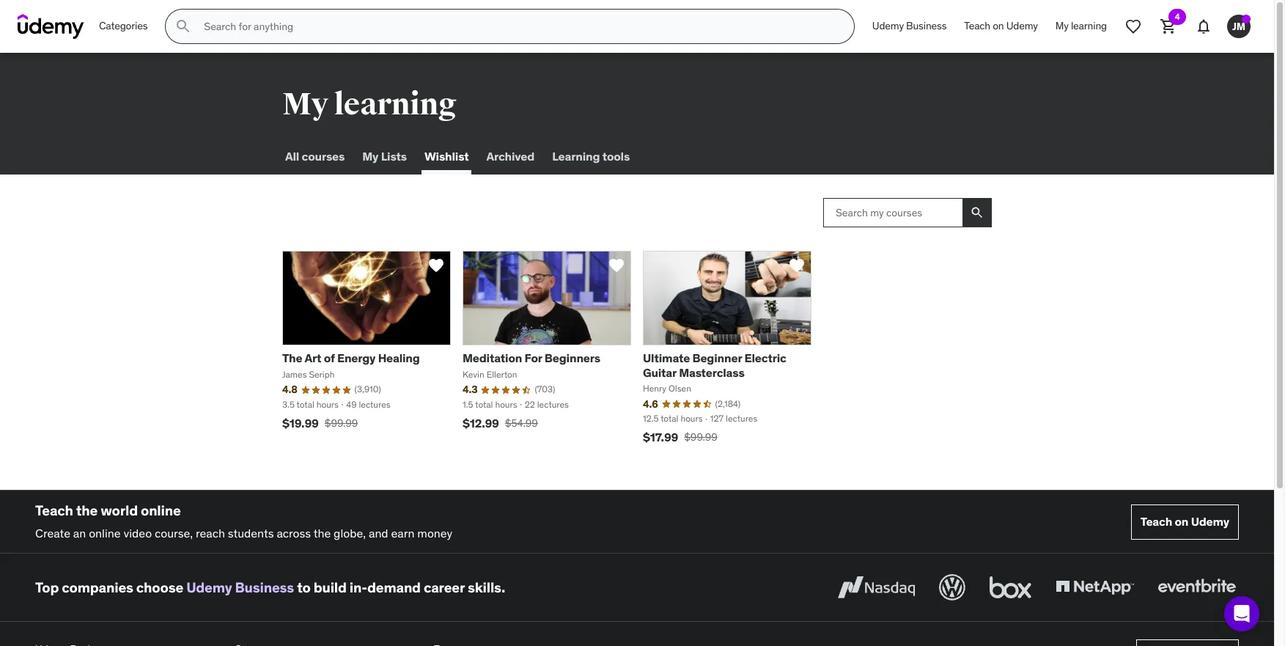 Task type: describe. For each thing, give the bounding box(es) containing it.
127
[[711, 413, 724, 424]]

my learning link
[[1047, 9, 1116, 44]]

3.5 total hours
[[282, 399, 339, 410]]

students
[[228, 526, 274, 541]]

the art of energy healing james seriph
[[282, 351, 420, 380]]

globe,
[[334, 526, 366, 541]]

(703)
[[535, 384, 556, 395]]

0 horizontal spatial online
[[89, 526, 121, 541]]

teach for right "teach on udemy" link
[[1141, 514, 1173, 529]]

1 vertical spatial my
[[282, 86, 329, 123]]

electric
[[745, 351, 787, 366]]

build
[[314, 579, 347, 596]]

nasdaq image
[[835, 572, 919, 604]]

career
[[424, 579, 465, 596]]

remove from wishlist image for the art of energy healing
[[428, 257, 445, 274]]

1 horizontal spatial teach on udemy
[[1141, 514, 1230, 529]]

all
[[285, 149, 299, 164]]

22
[[525, 399, 535, 410]]

notifications image
[[1196, 18, 1213, 35]]

total for $12.99
[[475, 399, 493, 410]]

in-
[[350, 579, 367, 596]]

12.5
[[643, 413, 659, 424]]

0 horizontal spatial learning
[[334, 86, 457, 123]]

703 reviews element
[[535, 384, 556, 396]]

lectures for healing
[[359, 399, 391, 410]]

0 vertical spatial teach on udemy link
[[956, 9, 1047, 44]]

world
[[101, 502, 138, 519]]

henry
[[643, 383, 667, 394]]

$12.99
[[463, 416, 499, 431]]

the
[[282, 351, 303, 366]]

categories button
[[90, 9, 156, 44]]

ultimate beginner electric guitar masterclass link
[[643, 351, 787, 380]]

beginner
[[693, 351, 742, 366]]

my for my lists link
[[363, 149, 379, 164]]

1 horizontal spatial online
[[141, 502, 181, 519]]

udemy inside "link"
[[873, 19, 904, 32]]

beginners
[[545, 351, 601, 366]]

categories
[[99, 19, 148, 32]]

you have alerts image
[[1243, 15, 1251, 23]]

create
[[35, 526, 70, 541]]

business inside udemy business "link"
[[907, 19, 947, 32]]

4.8
[[282, 383, 297, 396]]

james
[[282, 369, 307, 380]]

my lists link
[[360, 139, 410, 175]]

submit search image
[[175, 18, 192, 35]]

3910 reviews element
[[355, 384, 381, 396]]

tools
[[603, 149, 630, 164]]

4
[[1175, 11, 1181, 22]]

$17.99 $99.99
[[643, 430, 718, 445]]

the art of energy healing link
[[282, 351, 420, 366]]

2184 reviews element
[[716, 398, 741, 410]]

seriph
[[309, 369, 335, 380]]

shopping cart with 4 items image
[[1160, 18, 1178, 35]]

ellerton
[[487, 369, 518, 380]]

0 horizontal spatial the
[[76, 502, 98, 519]]

127 lectures
[[711, 413, 758, 424]]

hours for $17.99
[[681, 413, 703, 424]]

and
[[369, 526, 388, 541]]

my for 'my learning' 'link'
[[1056, 19, 1069, 32]]

an
[[73, 526, 86, 541]]

eventbrite image
[[1155, 572, 1240, 604]]

skills.
[[468, 579, 505, 596]]

course,
[[155, 526, 193, 541]]

lectures for masterclass
[[726, 413, 758, 424]]

0 horizontal spatial udemy business link
[[186, 579, 294, 596]]

my learning inside 'link'
[[1056, 19, 1108, 32]]

choose
[[136, 579, 183, 596]]

companies
[[62, 579, 133, 596]]

$19.99
[[282, 416, 319, 431]]

3.5
[[282, 399, 295, 410]]

total for $19.99
[[297, 399, 315, 410]]

for
[[525, 351, 542, 366]]

$12.99 $54.99
[[463, 416, 538, 431]]

Search for anything text field
[[201, 14, 837, 39]]

box image
[[987, 572, 1036, 604]]



Task type: vqa. For each thing, say whether or not it's contained in the screenshot.
the rightmost lectures
yes



Task type: locate. For each thing, give the bounding box(es) containing it.
total for $17.99
[[661, 413, 679, 424]]

lectures down 2184 reviews "element"
[[726, 413, 758, 424]]

udemy business
[[873, 19, 947, 32]]

1 vertical spatial $99.99
[[684, 431, 718, 444]]

1 horizontal spatial lectures
[[537, 399, 569, 410]]

learning tools link
[[550, 139, 633, 175]]

1 vertical spatial the
[[314, 526, 331, 541]]

hours up $12.99 $54.99
[[495, 399, 518, 410]]

4 link
[[1152, 9, 1187, 44]]

my learning up my lists
[[282, 86, 457, 123]]

of
[[324, 351, 335, 366]]

2 vertical spatial my
[[363, 149, 379, 164]]

(2,184)
[[716, 398, 741, 409]]

business
[[907, 19, 947, 32], [235, 579, 294, 596]]

teach for the topmost "teach on udemy" link
[[965, 19, 991, 32]]

remove from wishlist image
[[608, 257, 626, 274]]

udemy image
[[18, 14, 84, 39]]

49
[[346, 399, 357, 410]]

total
[[297, 399, 315, 410], [475, 399, 493, 410], [661, 413, 679, 424]]

search image
[[970, 205, 985, 220]]

1 vertical spatial teach on udemy link
[[1132, 504, 1240, 540]]

lists
[[381, 149, 407, 164]]

netapp image
[[1053, 572, 1138, 604]]

1 horizontal spatial on
[[1175, 514, 1189, 529]]

(3,910)
[[355, 384, 381, 395]]

0 vertical spatial teach on udemy
[[965, 19, 1038, 32]]

lectures for ellerton
[[537, 399, 569, 410]]

1 horizontal spatial learning
[[1072, 19, 1108, 32]]

on
[[993, 19, 1005, 32], [1175, 514, 1189, 529]]

0 horizontal spatial business
[[235, 579, 294, 596]]

teach
[[965, 19, 991, 32], [35, 502, 73, 519], [1141, 514, 1173, 529]]

lectures down 703 reviews element
[[537, 399, 569, 410]]

0 horizontal spatial teach on udemy
[[965, 19, 1038, 32]]

1 vertical spatial teach on udemy
[[1141, 514, 1230, 529]]

$99.99 down 49
[[325, 417, 358, 430]]

energy
[[337, 351, 376, 366]]

online right an
[[89, 526, 121, 541]]

1.5
[[463, 399, 473, 410]]

4.3
[[463, 383, 478, 396]]

1 horizontal spatial my learning
[[1056, 19, 1108, 32]]

hours for $19.99
[[317, 399, 339, 410]]

1 vertical spatial my learning
[[282, 86, 457, 123]]

total right 1.5
[[475, 399, 493, 410]]

1 vertical spatial online
[[89, 526, 121, 541]]

courses
[[302, 149, 345, 164]]

learning tools
[[552, 149, 630, 164]]

my left lists on the top
[[363, 149, 379, 164]]

1 horizontal spatial business
[[907, 19, 947, 32]]

reach
[[196, 526, 225, 541]]

$99.99 for $19.99
[[325, 417, 358, 430]]

hours for $12.99
[[495, 399, 518, 410]]

2 horizontal spatial lectures
[[726, 413, 758, 424]]

volkswagen image
[[937, 572, 969, 604]]

jm
[[1233, 20, 1246, 33]]

0 horizontal spatial on
[[993, 19, 1005, 32]]

my learning
[[1056, 19, 1108, 32], [282, 86, 457, 123]]

$99.99 down 127
[[684, 431, 718, 444]]

1 horizontal spatial teach
[[965, 19, 991, 32]]

$19.99 $99.99
[[282, 416, 358, 431]]

1 vertical spatial on
[[1175, 514, 1189, 529]]

1 horizontal spatial $99.99
[[684, 431, 718, 444]]

learning up lists on the top
[[334, 86, 457, 123]]

1 horizontal spatial hours
[[495, 399, 518, 410]]

teach on udemy
[[965, 19, 1038, 32], [1141, 514, 1230, 529]]

0 horizontal spatial hours
[[317, 399, 339, 410]]

masterclass
[[679, 365, 745, 380]]

$99.99 inside $19.99 $99.99
[[325, 417, 358, 430]]

top companies choose udemy business to build in-demand career skills.
[[35, 579, 505, 596]]

healing
[[378, 351, 420, 366]]

hours up $17.99 $99.99
[[681, 413, 703, 424]]

0 vertical spatial udemy business link
[[864, 9, 956, 44]]

0 horizontal spatial lectures
[[359, 399, 391, 410]]

0 horizontal spatial my learning
[[282, 86, 457, 123]]

teach inside teach the world online create an online video course, reach students across the globe, and earn money
[[35, 502, 73, 519]]

0 vertical spatial on
[[993, 19, 1005, 32]]

teach on udemy link
[[956, 9, 1047, 44], [1132, 504, 1240, 540]]

archived
[[487, 149, 535, 164]]

learning
[[1072, 19, 1108, 32], [334, 86, 457, 123]]

ultimate beginner electric guitar masterclass henry olsen
[[643, 351, 787, 394]]

0 vertical spatial learning
[[1072, 19, 1108, 32]]

total right 3.5
[[297, 399, 315, 410]]

hours up $19.99 $99.99
[[317, 399, 339, 410]]

meditation for beginners kevin ellerton
[[463, 351, 601, 380]]

Search my courses text field
[[824, 198, 963, 227]]

my
[[1056, 19, 1069, 32], [282, 86, 329, 123], [363, 149, 379, 164]]

1 vertical spatial udemy business link
[[186, 579, 294, 596]]

my up all courses
[[282, 86, 329, 123]]

ultimate
[[643, 351, 690, 366]]

1 horizontal spatial teach on udemy link
[[1132, 504, 1240, 540]]

49 lectures
[[346, 399, 391, 410]]

learning inside 'link'
[[1072, 19, 1108, 32]]

meditation
[[463, 351, 522, 366]]

to
[[297, 579, 311, 596]]

1 vertical spatial learning
[[334, 86, 457, 123]]

kevin
[[463, 369, 485, 380]]

$99.99 for $17.99
[[684, 431, 718, 444]]

2 horizontal spatial teach
[[1141, 514, 1173, 529]]

my left "wishlist" "image"
[[1056, 19, 1069, 32]]

top
[[35, 579, 59, 596]]

4.6
[[643, 397, 658, 410]]

all courses
[[285, 149, 345, 164]]

2 horizontal spatial hours
[[681, 413, 703, 424]]

hours
[[317, 399, 339, 410], [495, 399, 518, 410], [681, 413, 703, 424]]

video
[[124, 526, 152, 541]]

total right 12.5
[[661, 413, 679, 424]]

wishlist image
[[1125, 18, 1143, 35]]

$99.99 inside $17.99 $99.99
[[684, 431, 718, 444]]

2 remove from wishlist image from the left
[[788, 257, 806, 274]]

art
[[305, 351, 322, 366]]

0 horizontal spatial remove from wishlist image
[[428, 257, 445, 274]]

1 horizontal spatial total
[[475, 399, 493, 410]]

1 horizontal spatial the
[[314, 526, 331, 541]]

remove from wishlist image
[[428, 257, 445, 274], [788, 257, 806, 274]]

demand
[[367, 579, 421, 596]]

0 vertical spatial the
[[76, 502, 98, 519]]

udemy
[[873, 19, 904, 32], [1007, 19, 1038, 32], [1192, 514, 1230, 529], [186, 579, 232, 596]]

online up 'course,'
[[141, 502, 181, 519]]

0 vertical spatial $99.99
[[325, 417, 358, 430]]

2 horizontal spatial my
[[1056, 19, 1069, 32]]

0 vertical spatial my
[[1056, 19, 1069, 32]]

all courses link
[[282, 139, 348, 175]]

0 vertical spatial my learning
[[1056, 19, 1108, 32]]

lectures
[[359, 399, 391, 410], [537, 399, 569, 410], [726, 413, 758, 424]]

learning left "wishlist" "image"
[[1072, 19, 1108, 32]]

the
[[76, 502, 98, 519], [314, 526, 331, 541]]

1.5 total hours
[[463, 399, 518, 410]]

0 horizontal spatial total
[[297, 399, 315, 410]]

12.5 total hours
[[643, 413, 703, 424]]

money
[[418, 526, 453, 541]]

earn
[[391, 526, 415, 541]]

$99.99
[[325, 417, 358, 430], [684, 431, 718, 444]]

1 horizontal spatial udemy business link
[[864, 9, 956, 44]]

wishlist
[[425, 149, 469, 164]]

my inside my lists link
[[363, 149, 379, 164]]

meditation for beginners link
[[463, 351, 601, 366]]

lectures down 3910 reviews element
[[359, 399, 391, 410]]

online
[[141, 502, 181, 519], [89, 526, 121, 541]]

$17.99
[[643, 430, 679, 445]]

0 vertical spatial business
[[907, 19, 947, 32]]

olsen
[[669, 383, 692, 394]]

0 horizontal spatial teach on udemy link
[[956, 9, 1047, 44]]

$54.99
[[505, 417, 538, 430]]

my inside 'my learning' 'link'
[[1056, 19, 1069, 32]]

the up an
[[76, 502, 98, 519]]

0 horizontal spatial my
[[282, 86, 329, 123]]

archived link
[[484, 139, 538, 175]]

22 lectures
[[525, 399, 569, 410]]

1 horizontal spatial my
[[363, 149, 379, 164]]

0 vertical spatial online
[[141, 502, 181, 519]]

the left globe,
[[314, 526, 331, 541]]

remove from wishlist image for ultimate beginner electric guitar masterclass
[[788, 257, 806, 274]]

2 horizontal spatial total
[[661, 413, 679, 424]]

0 horizontal spatial $99.99
[[325, 417, 358, 430]]

teach the world online create an online video course, reach students across the globe, and earn money
[[35, 502, 453, 541]]

learning
[[552, 149, 600, 164]]

1 remove from wishlist image from the left
[[428, 257, 445, 274]]

1 vertical spatial business
[[235, 579, 294, 596]]

jm link
[[1222, 9, 1257, 44]]

0 horizontal spatial teach
[[35, 502, 73, 519]]

1 horizontal spatial remove from wishlist image
[[788, 257, 806, 274]]

my lists
[[363, 149, 407, 164]]

udemy business link
[[864, 9, 956, 44], [186, 579, 294, 596]]

across
[[277, 526, 311, 541]]

my learning left "wishlist" "image"
[[1056, 19, 1108, 32]]

guitar
[[643, 365, 677, 380]]

wishlist link
[[422, 139, 472, 175]]



